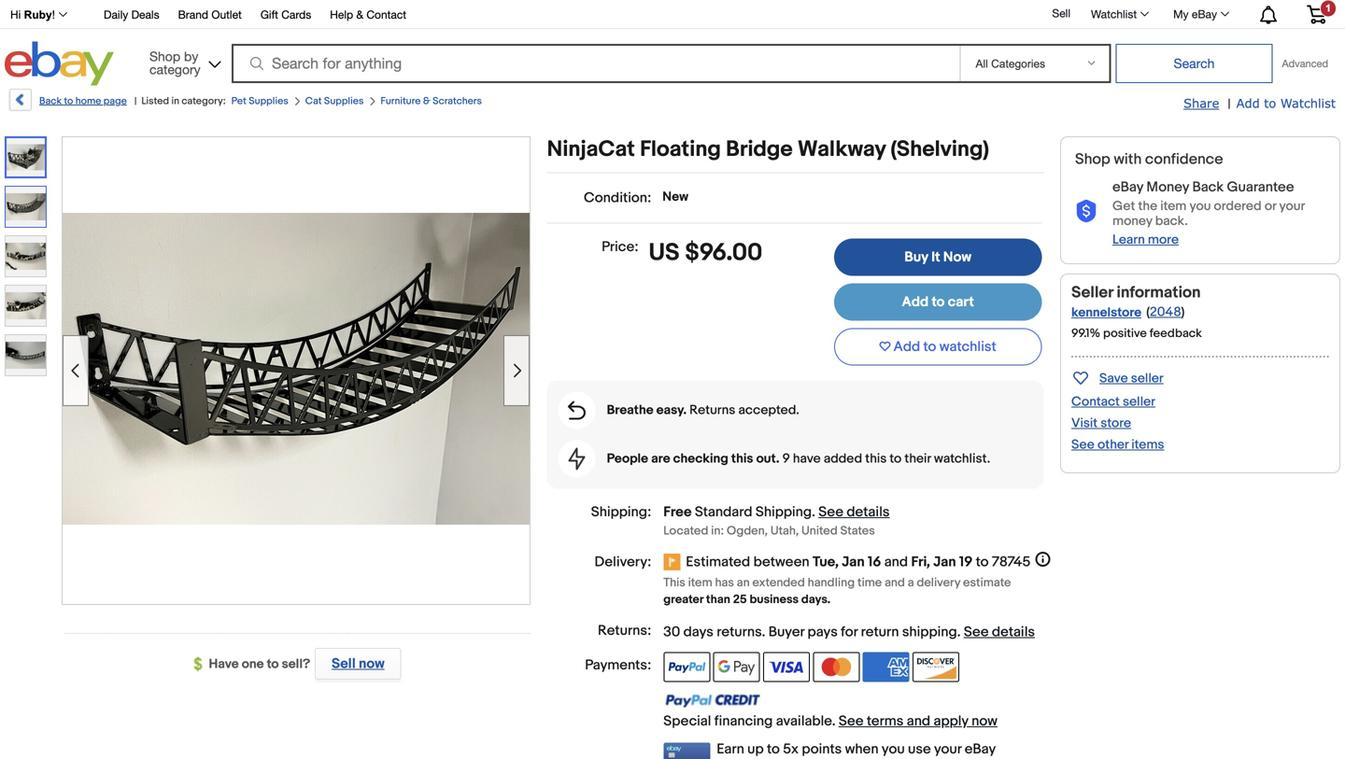 Task type: locate. For each thing, give the bounding box(es) containing it.
back inside ebay money back guarantee get the item you ordered or your money back. learn more
[[1193, 179, 1224, 196]]

visa image
[[763, 653, 810, 683]]

now
[[944, 249, 972, 266]]

0 horizontal spatial .
[[762, 624, 766, 641]]

0 vertical spatial add
[[1237, 96, 1260, 110]]

ordered
[[1214, 199, 1262, 214]]

picture 4 of 5 image
[[6, 286, 46, 326]]

see inside "contact seller visit store see other items"
[[1072, 437, 1095, 453]]

ebay mastercard image
[[664, 743, 710, 760]]

contact right help
[[367, 8, 407, 21]]

more
[[1148, 232, 1179, 248]]

now right 'sell?'
[[359, 656, 385, 673]]

with details__icon image left breathe
[[568, 401, 586, 420]]

0 horizontal spatial supplies
[[249, 95, 289, 107]]

2 vertical spatial and
[[907, 713, 931, 730]]

shop with confidence
[[1076, 150, 1224, 169]]

0 vertical spatial item
[[1161, 199, 1187, 214]]

watchlist inside share | add to watchlist
[[1281, 96, 1336, 110]]

none submit inside the shop by category 'banner'
[[1116, 44, 1273, 83]]

0 horizontal spatial watchlist
[[1091, 7, 1137, 21]]

0 vertical spatial back
[[39, 95, 62, 107]]

us $96.00
[[649, 239, 763, 268]]

available.
[[776, 713, 836, 730]]

new
[[663, 189, 689, 205]]

picture 2 of 5 image
[[6, 187, 46, 227]]

this
[[732, 451, 754, 467], [866, 451, 887, 467]]

added
[[824, 451, 863, 467]]

to left watchlist
[[924, 339, 937, 356]]

0 vertical spatial your
[[1280, 199, 1305, 214]]

1 vertical spatial shop
[[1076, 150, 1111, 169]]

and for 16
[[885, 554, 908, 571]]

shop for shop with confidence
[[1076, 150, 1111, 169]]

with details__icon image left the people
[[569, 448, 586, 471]]

see details link up states
[[819, 504, 890, 521]]

0 horizontal spatial item
[[688, 576, 713, 591]]

0 vertical spatial watchlist
[[1091, 7, 1137, 21]]

shop inside shop by category
[[149, 49, 180, 64]]

watchlist
[[940, 339, 997, 356]]

by
[[184, 49, 198, 64]]

seller for contact
[[1123, 394, 1156, 410]]

| left listed
[[134, 95, 137, 107]]

0 horizontal spatial ebay
[[965, 741, 996, 758]]

item up greater
[[688, 576, 713, 591]]

0 horizontal spatial contact
[[367, 8, 407, 21]]

0 horizontal spatial &
[[356, 8, 364, 21]]

see down visit
[[1072, 437, 1095, 453]]

buy it now link
[[834, 239, 1042, 276]]

earn up to 5x points when you use your ebay mastercard®.
[[717, 741, 996, 760]]

1 supplies from the left
[[249, 95, 289, 107]]

you right back.
[[1190, 199, 1211, 214]]

& for help
[[356, 8, 364, 21]]

financing
[[715, 713, 773, 730]]

watchlist link
[[1081, 3, 1158, 25]]

in:
[[711, 524, 724, 539]]

hi
[[10, 8, 21, 21]]

0 horizontal spatial see details link
[[819, 504, 890, 521]]

return
[[861, 624, 899, 641]]

brand
[[178, 8, 208, 21]]

2 vertical spatial with details__icon image
[[569, 448, 586, 471]]

see up earn up to 5x points when you use your ebay mastercard®. at the bottom right of the page
[[839, 713, 864, 730]]

delivery
[[917, 576, 961, 591]]

this right "added"
[[866, 451, 887, 467]]

. up united
[[812, 504, 816, 521]]

you
[[1190, 199, 1211, 214], [882, 741, 905, 758]]

this left out.
[[732, 451, 754, 467]]

contact inside help & contact link
[[367, 8, 407, 21]]

furniture & scratchers
[[381, 95, 482, 107]]

1 horizontal spatial back
[[1193, 179, 1224, 196]]

sell left watchlist link
[[1053, 7, 1071, 20]]

0 horizontal spatial your
[[934, 741, 962, 758]]

1 horizontal spatial contact
[[1072, 394, 1120, 410]]

greater
[[664, 593, 704, 607]]

1 horizontal spatial item
[[1161, 199, 1187, 214]]

. for shipping
[[812, 504, 816, 521]]

to inside share | add to watchlist
[[1264, 96, 1277, 110]]

delivery alert flag image
[[664, 554, 686, 573]]

1 vertical spatial item
[[688, 576, 713, 591]]

1 horizontal spatial this
[[866, 451, 887, 467]]

see
[[1072, 437, 1095, 453], [819, 504, 844, 521], [964, 624, 989, 641], [839, 713, 864, 730]]

gift
[[261, 8, 278, 21]]

other
[[1098, 437, 1129, 453]]

back.
[[1156, 213, 1188, 229]]

0 vertical spatial and
[[885, 554, 908, 571]]

pet supplies
[[231, 95, 289, 107]]

0 horizontal spatial now
[[359, 656, 385, 673]]

add inside share | add to watchlist
[[1237, 96, 1260, 110]]

your inside earn up to 5x points when you use your ebay mastercard®.
[[934, 741, 962, 758]]

. left buyer
[[762, 624, 766, 641]]

and right the 16
[[885, 554, 908, 571]]

see terms and apply now link
[[839, 713, 998, 730]]

1 vertical spatial sell
[[332, 656, 356, 673]]

has
[[715, 576, 734, 591]]

2 horizontal spatial ebay
[[1192, 7, 1218, 21]]

paypal credit image
[[664, 694, 761, 709]]

1 horizontal spatial supplies
[[324, 95, 364, 107]]

add down the add to cart link
[[894, 339, 921, 356]]

with details__icon image
[[1076, 200, 1098, 224], [568, 401, 586, 420], [569, 448, 586, 471]]

0 horizontal spatial this
[[732, 451, 754, 467]]

discover image
[[913, 653, 960, 683]]

watchlist right 'sell' link
[[1091, 7, 1137, 21]]

with details__icon image left get
[[1076, 200, 1098, 224]]

1 vertical spatial contact
[[1072, 394, 1120, 410]]

add for add to watchlist
[[894, 339, 921, 356]]

seller down save seller
[[1123, 394, 1156, 410]]

dollar sign image
[[194, 658, 209, 673]]

1 vertical spatial add
[[902, 294, 929, 311]]

details inside free standard shipping . see details located in: ogden, utah, united states
[[847, 504, 890, 521]]

add for add to cart
[[902, 294, 929, 311]]

.
[[812, 504, 816, 521], [762, 624, 766, 641], [958, 624, 961, 641]]

0 vertical spatial sell
[[1053, 7, 1071, 20]]

us
[[649, 239, 680, 268]]

1 horizontal spatial shop
[[1076, 150, 1111, 169]]

add right share
[[1237, 96, 1260, 110]]

1 horizontal spatial .
[[812, 504, 816, 521]]

ebay down 'apply'
[[965, 741, 996, 758]]

standard
[[695, 504, 753, 521]]

ebay up get
[[1113, 179, 1144, 196]]

add to watchlist button
[[834, 328, 1042, 366]]

supplies right cat
[[324, 95, 364, 107]]

see up united
[[819, 504, 844, 521]]

seller inside "contact seller visit store see other items"
[[1123, 394, 1156, 410]]

ebay inside ebay money back guarantee get the item you ordered or your money back. learn more
[[1113, 179, 1144, 196]]

supplies for cat supplies
[[324, 95, 364, 107]]

2 vertical spatial add
[[894, 339, 921, 356]]

ebay right "my"
[[1192, 7, 1218, 21]]

item inside ebay money back guarantee get the item you ordered or your money back. learn more
[[1161, 199, 1187, 214]]

None submit
[[1116, 44, 1273, 83]]

2 vertical spatial ebay
[[965, 741, 996, 758]]

time
[[858, 576, 882, 591]]

1 vertical spatial and
[[885, 576, 905, 591]]

1 horizontal spatial watchlist
[[1281, 96, 1336, 110]]

to down advanced link
[[1264, 96, 1277, 110]]

1 vertical spatial now
[[972, 713, 998, 730]]

contact
[[367, 8, 407, 21], [1072, 394, 1120, 410]]

your inside ebay money back guarantee get the item you ordered or your money back. learn more
[[1280, 199, 1305, 214]]

feedback
[[1150, 327, 1202, 341]]

& right furniture
[[423, 95, 430, 107]]

add to cart link
[[834, 284, 1042, 321]]

to right 19
[[976, 554, 989, 571]]

0 horizontal spatial |
[[134, 95, 137, 107]]

add down buy
[[902, 294, 929, 311]]

0 horizontal spatial jan
[[842, 554, 865, 571]]

sell right 'sell?'
[[332, 656, 356, 673]]

& right help
[[356, 8, 364, 21]]

details down the estimate
[[992, 624, 1035, 641]]

1 vertical spatial see details link
[[964, 624, 1035, 641]]

to left "their"
[[890, 451, 902, 467]]

seller inside button
[[1131, 371, 1164, 387]]

1 horizontal spatial &
[[423, 95, 430, 107]]

0 vertical spatial shop
[[149, 49, 180, 64]]

add
[[1237, 96, 1260, 110], [902, 294, 929, 311], [894, 339, 921, 356]]

back to home page
[[39, 95, 127, 107]]

have one to sell?
[[209, 657, 310, 673]]

. inside free standard shipping . see details located in: ogden, utah, united states
[[812, 504, 816, 521]]

&
[[356, 8, 364, 21], [423, 95, 430, 107]]

1 horizontal spatial now
[[972, 713, 998, 730]]

now inside us $96.00 main content
[[972, 713, 998, 730]]

0 horizontal spatial you
[[882, 741, 905, 758]]

1 vertical spatial back
[[1193, 179, 1224, 196]]

us $96.00 main content
[[547, 136, 1052, 760]]

1 vertical spatial seller
[[1123, 394, 1156, 410]]

and left the a
[[885, 576, 905, 591]]

0 horizontal spatial sell
[[332, 656, 356, 673]]

1 vertical spatial ebay
[[1113, 179, 1144, 196]]

your right the or
[[1280, 199, 1305, 214]]

back
[[39, 95, 62, 107], [1193, 179, 1224, 196]]

and up the use
[[907, 713, 931, 730]]

shop left with
[[1076, 150, 1111, 169]]

0 vertical spatial you
[[1190, 199, 1211, 214]]

payments:
[[585, 657, 652, 674]]

my ebay link
[[1163, 3, 1238, 25]]

1
[[1326, 2, 1332, 14]]

Search for anything text field
[[234, 46, 956, 81]]

0 horizontal spatial shop
[[149, 49, 180, 64]]

contact up visit store link
[[1072, 394, 1120, 410]]

seller right save
[[1131, 371, 1164, 387]]

1 horizontal spatial jan
[[934, 554, 956, 571]]

states
[[841, 524, 875, 539]]

you left the use
[[882, 741, 905, 758]]

0 horizontal spatial back
[[39, 95, 62, 107]]

sell
[[1053, 7, 1071, 20], [332, 656, 356, 673]]

1 vertical spatial with details__icon image
[[568, 401, 586, 420]]

item down money
[[1161, 199, 1187, 214]]

watchlist down advanced link
[[1281, 96, 1336, 110]]

seller for save
[[1131, 371, 1164, 387]]

. up discover image
[[958, 624, 961, 641]]

back up ordered
[[1193, 179, 1224, 196]]

1 vertical spatial details
[[992, 624, 1035, 641]]

0 vertical spatial see details link
[[819, 504, 890, 521]]

0 vertical spatial contact
[[367, 8, 407, 21]]

0 vertical spatial with details__icon image
[[1076, 200, 1098, 224]]

advanced link
[[1273, 45, 1338, 82]]

sell inside 'account' navigation
[[1053, 7, 1071, 20]]

and
[[885, 554, 908, 571], [885, 576, 905, 591], [907, 713, 931, 730]]

walkway
[[798, 136, 886, 163]]

category:
[[182, 95, 226, 107]]

jan left the 16
[[842, 554, 865, 571]]

0 vertical spatial details
[[847, 504, 890, 521]]

store
[[1101, 416, 1132, 432]]

1 horizontal spatial see details link
[[964, 624, 1035, 641]]

1 vertical spatial you
[[882, 741, 905, 758]]

0 vertical spatial ebay
[[1192, 7, 1218, 21]]

item inside this item has an extended handling time and a delivery estimate greater than 25 business days.
[[688, 576, 713, 591]]

watchlist.
[[934, 451, 991, 467]]

| right share button
[[1228, 96, 1231, 112]]

supplies right pet
[[249, 95, 289, 107]]

1 horizontal spatial your
[[1280, 199, 1305, 214]]

0 vertical spatial seller
[[1131, 371, 1164, 387]]

free standard shipping . see details located in: ogden, utah, united states
[[664, 504, 890, 539]]

1 horizontal spatial you
[[1190, 199, 1211, 214]]

add to watchlist link
[[1237, 95, 1336, 112]]

add inside button
[[894, 339, 921, 356]]

kennelstore link
[[1072, 305, 1142, 321]]

information
[[1117, 283, 1201, 303]]

to left the 5x
[[767, 741, 780, 758]]

picture 3 of 5 image
[[6, 236, 46, 277]]

price:
[[602, 239, 639, 256]]

now right 'apply'
[[972, 713, 998, 730]]

and for terms
[[907, 713, 931, 730]]

1 horizontal spatial sell
[[1053, 7, 1071, 20]]

2048
[[1150, 305, 1182, 320]]

details up states
[[847, 504, 890, 521]]

78745
[[992, 554, 1031, 571]]

1 horizontal spatial ebay
[[1113, 179, 1144, 196]]

kennelstore
[[1072, 305, 1142, 321]]

back left home
[[39, 95, 62, 107]]

& inside 'account' navigation
[[356, 8, 364, 21]]

1 horizontal spatial |
[[1228, 96, 1231, 112]]

checking
[[673, 451, 729, 467]]

jan left 19
[[934, 554, 956, 571]]

1 vertical spatial &
[[423, 95, 430, 107]]

see details link down the estimate
[[964, 624, 1035, 641]]

the
[[1139, 199, 1158, 214]]

seller
[[1131, 371, 1164, 387], [1123, 394, 1156, 410]]

19
[[960, 554, 973, 571]]

|
[[134, 95, 137, 107], [1228, 96, 1231, 112]]

your down 'apply'
[[934, 741, 962, 758]]

shop by category
[[149, 49, 201, 77]]

pet
[[231, 95, 247, 107]]

0 horizontal spatial details
[[847, 504, 890, 521]]

shop left by
[[149, 49, 180, 64]]

paypal image
[[664, 653, 710, 683]]

jan
[[842, 554, 865, 571], [934, 554, 956, 571]]

you inside earn up to 5x points when you use your ebay mastercard®.
[[882, 741, 905, 758]]

shop
[[149, 49, 180, 64], [1076, 150, 1111, 169]]

0 vertical spatial &
[[356, 8, 364, 21]]

1 vertical spatial watchlist
[[1281, 96, 1336, 110]]

help
[[330, 8, 353, 21]]

a
[[908, 576, 914, 591]]

1 vertical spatial your
[[934, 741, 962, 758]]

2 supplies from the left
[[324, 95, 364, 107]]

contact inside "contact seller visit store see other items"
[[1072, 394, 1120, 410]]

0 vertical spatial now
[[359, 656, 385, 673]]



Task type: describe. For each thing, give the bounding box(es) containing it.
to right "one"
[[267, 657, 279, 673]]

cart
[[948, 294, 974, 311]]

than
[[706, 593, 731, 607]]

shop for shop by category
[[149, 49, 180, 64]]

supplies for pet supplies
[[249, 95, 289, 107]]

(shelving)
[[891, 136, 989, 163]]

25
[[733, 593, 747, 607]]

shop by category button
[[141, 42, 225, 82]]

estimate
[[963, 576, 1011, 591]]

contact seller link
[[1072, 394, 1156, 410]]

ninjacat floating bridge walkway (shelving) - picture 2 of 5 image
[[63, 213, 530, 525]]

see inside free standard shipping . see details located in: ogden, utah, united states
[[819, 504, 844, 521]]

1 this from the left
[[732, 451, 754, 467]]

ebay inside earn up to 5x points when you use your ebay mastercard®.
[[965, 741, 996, 758]]

30
[[664, 624, 680, 641]]

picture 1 of 5 image
[[7, 138, 45, 177]]

brand outlet
[[178, 8, 242, 21]]

5x
[[783, 741, 799, 758]]

2 horizontal spatial .
[[958, 624, 961, 641]]

positive
[[1104, 327, 1147, 341]]

to inside earn up to 5x points when you use your ebay mastercard®.
[[767, 741, 780, 758]]

are
[[651, 451, 671, 467]]

listed
[[141, 95, 169, 107]]

see other items link
[[1072, 437, 1165, 453]]

returns:
[[598, 623, 652, 640]]

account navigation
[[0, 0, 1341, 29]]

out.
[[756, 451, 780, 467]]

1 jan from the left
[[842, 554, 865, 571]]

picture 5 of 5 image
[[6, 335, 46, 376]]

american express image
[[863, 653, 910, 683]]

special
[[664, 713, 711, 730]]

learn more link
[[1113, 232, 1179, 248]]

!
[[52, 8, 55, 21]]

2048 link
[[1150, 305, 1182, 320]]

buy it now
[[905, 249, 972, 266]]

1 link
[[1296, 0, 1338, 27]]

and inside this item has an extended handling time and a delivery estimate greater than 25 business days.
[[885, 576, 905, 591]]

have
[[793, 451, 821, 467]]

google pay image
[[714, 653, 760, 683]]

2 jan from the left
[[934, 554, 956, 571]]

& for furniture
[[423, 95, 430, 107]]

it
[[932, 249, 941, 266]]

people are checking this out. 9 have added this to their watchlist.
[[607, 451, 991, 467]]

2 this from the left
[[866, 451, 887, 467]]

to left home
[[64, 95, 73, 107]]

add to cart
[[902, 294, 974, 311]]

to left cart
[[932, 294, 945, 311]]

buy
[[905, 249, 929, 266]]

easy.
[[657, 403, 687, 419]]

contact seller visit store see other items
[[1072, 394, 1165, 453]]

daily deals
[[104, 8, 159, 21]]

help & contact link
[[330, 5, 407, 26]]

cat supplies link
[[305, 95, 364, 107]]

. for returns
[[762, 624, 766, 641]]

9
[[783, 451, 790, 467]]

sell now link
[[310, 648, 401, 680]]

with
[[1114, 150, 1142, 169]]

visit
[[1072, 416, 1098, 432]]

sell for sell
[[1053, 7, 1071, 20]]

this item has an extended handling time and a delivery estimate greater than 25 business days.
[[664, 576, 1011, 607]]

returns
[[690, 403, 736, 419]]

get
[[1113, 199, 1136, 214]]

earn
[[717, 741, 745, 758]]

estimated
[[686, 554, 751, 571]]

shipping
[[756, 504, 812, 521]]

pet supplies link
[[231, 95, 289, 107]]

ruby
[[24, 8, 52, 21]]

gift cards
[[261, 8, 311, 21]]

with details__icon image for breathe easy.
[[568, 401, 586, 420]]

returns
[[717, 624, 762, 641]]

floating
[[640, 136, 721, 163]]

accepted.
[[739, 403, 800, 419]]

days
[[684, 624, 714, 641]]

back to home page link
[[7, 89, 127, 118]]

sell for sell now
[[332, 656, 356, 673]]

category
[[149, 62, 201, 77]]

ninjacat floating bridge walkway (shelving)
[[547, 136, 989, 163]]

mastercard®.
[[717, 758, 803, 760]]

30 days returns . buyer pays for return shipping . see details
[[664, 624, 1035, 641]]

)
[[1182, 305, 1185, 320]]

my ebay
[[1174, 7, 1218, 21]]

this
[[664, 576, 686, 591]]

ogden,
[[727, 524, 768, 539]]

points
[[802, 741, 842, 758]]

with details__icon image for people are checking this out.
[[569, 448, 586, 471]]

apply
[[934, 713, 969, 730]]

with details__icon image for ebay money back guarantee
[[1076, 200, 1098, 224]]

advanced
[[1282, 57, 1329, 70]]

master card image
[[813, 653, 860, 683]]

deals
[[131, 8, 159, 21]]

see right shipping
[[964, 624, 989, 641]]

16
[[868, 554, 881, 571]]

condition:
[[584, 190, 652, 207]]

sell link
[[1044, 7, 1079, 20]]

to inside button
[[924, 339, 937, 356]]

delivery:
[[595, 554, 652, 571]]

| inside share | add to watchlist
[[1228, 96, 1231, 112]]

you inside ebay money back guarantee get the item you ordered or your money back. learn more
[[1190, 199, 1211, 214]]

shop by category banner
[[0, 0, 1341, 91]]

ebay inside 'account' navigation
[[1192, 7, 1218, 21]]

buyer
[[769, 624, 805, 641]]

have
[[209, 657, 239, 673]]

an
[[737, 576, 750, 591]]

between
[[754, 554, 810, 571]]

estimated between tue, jan 16 and fri, jan 19 to 78745
[[686, 554, 1031, 571]]

save seller button
[[1072, 367, 1164, 389]]

extended
[[753, 576, 805, 591]]

one
[[242, 657, 264, 673]]

for
[[841, 624, 858, 641]]

1 horizontal spatial details
[[992, 624, 1035, 641]]

business
[[750, 593, 799, 607]]

people
[[607, 451, 648, 467]]

breathe easy. returns accepted.
[[607, 403, 800, 419]]

watchlist inside 'account' navigation
[[1091, 7, 1137, 21]]



Task type: vqa. For each thing, say whether or not it's contained in the screenshot.
Iphone in the 'link'
no



